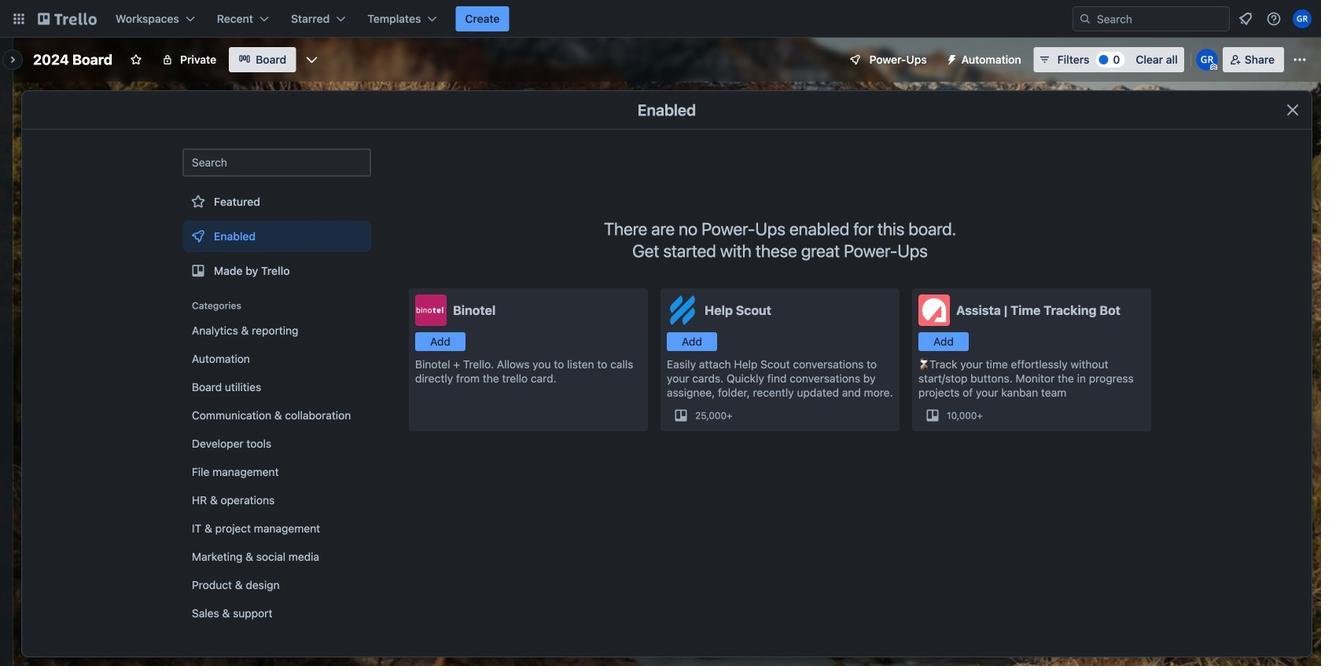 Task type: locate. For each thing, give the bounding box(es) containing it.
1 horizontal spatial greg robinson (gregrobinson96) image
[[1293, 9, 1312, 28]]

0 notifications image
[[1236, 9, 1255, 28]]

open information menu image
[[1266, 11, 1282, 27]]

greg robinson (gregrobinson96) image down the search field
[[1196, 49, 1218, 71]]

show menu image
[[1292, 52, 1308, 68]]

back to home image
[[38, 6, 97, 31]]

sm image
[[940, 47, 962, 69]]

greg robinson (gregrobinson96) image right the open information menu image
[[1293, 9, 1312, 28]]

Board name text field
[[25, 47, 120, 72]]

0 vertical spatial greg robinson (gregrobinson96) image
[[1293, 9, 1312, 28]]

greg robinson (gregrobinson96) image
[[1293, 9, 1312, 28], [1196, 49, 1218, 71]]

customize views image
[[304, 52, 319, 68]]

this member is an admin of this board. image
[[1210, 64, 1217, 71]]

1 vertical spatial greg robinson (gregrobinson96) image
[[1196, 49, 1218, 71]]



Task type: describe. For each thing, give the bounding box(es) containing it.
greg robinson (gregrobinson96) image inside primary element
[[1293, 9, 1312, 28]]

Search text field
[[182, 149, 371, 177]]

Search field
[[1073, 6, 1230, 31]]

search image
[[1079, 13, 1092, 25]]

primary element
[[0, 0, 1321, 38]]

0 horizontal spatial greg robinson (gregrobinson96) image
[[1196, 49, 1218, 71]]

star or unstar board image
[[130, 53, 142, 66]]



Task type: vqa. For each thing, say whether or not it's contained in the screenshot.
left This
no



